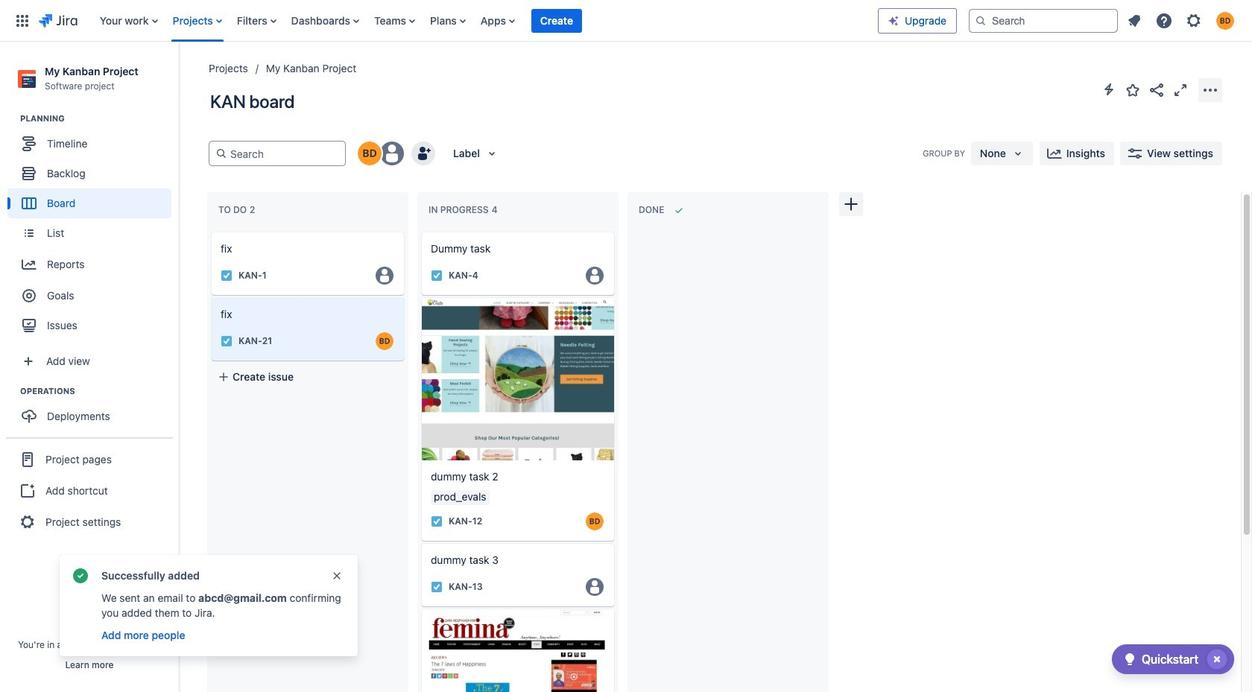 Task type: locate. For each thing, give the bounding box(es) containing it.
1 vertical spatial group
[[7, 386, 178, 436]]

create issue image
[[412, 534, 430, 552]]

1 task image from the top
[[431, 270, 443, 282]]

None search field
[[970, 9, 1119, 32]]

to do element
[[219, 204, 258, 216]]

task image
[[431, 270, 443, 282], [431, 582, 443, 593]]

your profile and settings image
[[1217, 12, 1235, 29]]

2 vertical spatial task image
[[431, 516, 443, 528]]

2 heading from the top
[[20, 386, 178, 398]]

list
[[92, 0, 879, 41], [1122, 7, 1244, 34]]

1 vertical spatial heading
[[20, 386, 178, 398]]

success image
[[72, 568, 89, 585]]

search image
[[976, 15, 987, 26]]

0 vertical spatial task image
[[221, 270, 233, 282]]

0 horizontal spatial list
[[92, 0, 879, 41]]

0 vertical spatial heading
[[20, 113, 178, 125]]

sidebar element
[[0, 42, 179, 693]]

sidebar navigation image
[[163, 60, 195, 89]]

settings image
[[1186, 12, 1204, 29]]

list item
[[532, 0, 582, 41]]

0 vertical spatial task image
[[431, 270, 443, 282]]

1 vertical spatial task image
[[431, 582, 443, 593]]

goal image
[[22, 290, 36, 303]]

group
[[7, 113, 178, 345], [7, 386, 178, 436], [6, 438, 173, 544]]

heading
[[20, 113, 178, 125], [20, 386, 178, 398]]

jira image
[[39, 12, 77, 29], [39, 12, 77, 29]]

banner
[[0, 0, 1253, 42]]

task image
[[221, 270, 233, 282], [221, 336, 233, 348], [431, 516, 443, 528]]

0 vertical spatial group
[[7, 113, 178, 345]]

planning image
[[2, 110, 20, 128]]

create issue image
[[201, 222, 219, 240], [412, 222, 430, 240], [201, 288, 219, 306], [412, 288, 430, 306]]

2 vertical spatial group
[[6, 438, 173, 544]]

dismiss image
[[331, 571, 343, 582]]

1 heading from the top
[[20, 113, 178, 125]]



Task type: describe. For each thing, give the bounding box(es) containing it.
heading for operations icon
[[20, 386, 178, 398]]

2 task image from the top
[[431, 582, 443, 593]]

notifications image
[[1126, 12, 1144, 29]]

enter full screen image
[[1172, 81, 1190, 99]]

more actions image
[[1202, 81, 1220, 99]]

create column image
[[843, 195, 861, 213]]

help image
[[1156, 12, 1174, 29]]

Search field
[[970, 9, 1119, 32]]

add people image
[[415, 145, 433, 163]]

dismiss quickstart image
[[1206, 648, 1230, 672]]

1 vertical spatial task image
[[221, 336, 233, 348]]

group for operations icon
[[7, 386, 178, 436]]

automations menu button icon image
[[1101, 81, 1119, 98]]

appswitcher icon image
[[13, 12, 31, 29]]

Search text field
[[227, 142, 339, 166]]

view settings image
[[1127, 145, 1145, 163]]

star kan board image
[[1125, 81, 1143, 99]]

1 horizontal spatial list
[[1122, 7, 1244, 34]]

group for planning image
[[7, 113, 178, 345]]

heading for planning image
[[20, 113, 178, 125]]

operations image
[[2, 383, 20, 401]]

primary element
[[9, 0, 879, 41]]

in progress element
[[429, 204, 501, 216]]



Task type: vqa. For each thing, say whether or not it's contained in the screenshot.
Create column 'image'
yes



